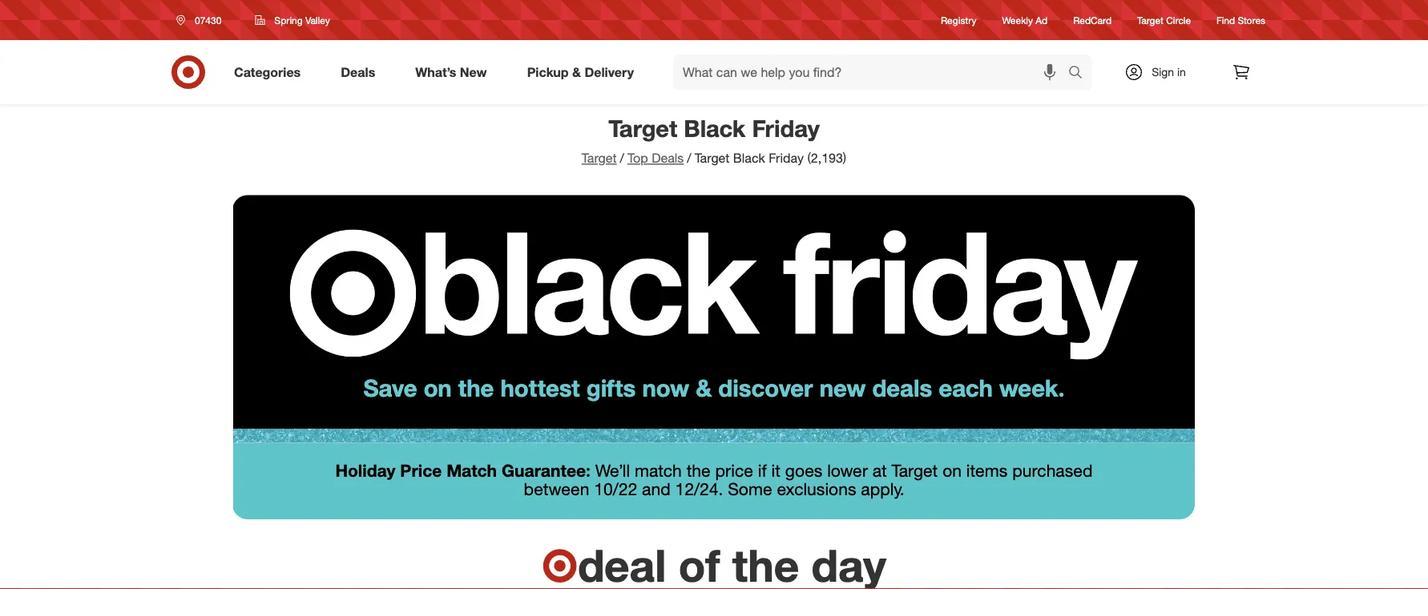 Task type: vqa. For each thing, say whether or not it's contained in the screenshot.
Top Deals link
yes



Task type: locate. For each thing, give the bounding box(es) containing it.
what's new link
[[402, 55, 507, 90]]

the
[[458, 373, 494, 402], [687, 460, 711, 481]]

the for price
[[687, 460, 711, 481]]

on left items
[[943, 460, 962, 481]]

now
[[642, 373, 689, 402]]

week.
[[1000, 373, 1065, 402]]

/ right 'top deals' link
[[687, 150, 691, 166]]

deals
[[341, 64, 375, 80], [652, 150, 684, 166]]

what's new
[[415, 64, 487, 80]]

0 vertical spatial &
[[572, 64, 581, 80]]

&
[[572, 64, 581, 80], [696, 373, 712, 402]]

1 horizontal spatial the
[[687, 460, 711, 481]]

deals inside target black friday target / top deals / target black friday (2,193)
[[652, 150, 684, 166]]

weekly ad link
[[1002, 13, 1048, 27]]

spring valley
[[274, 14, 330, 26]]

0 vertical spatial on
[[424, 373, 452, 402]]

weekly
[[1002, 14, 1033, 26]]

1 vertical spatial the
[[687, 460, 711, 481]]

1 vertical spatial black
[[733, 150, 765, 166]]

exclusions
[[777, 478, 856, 499]]

black left the (2,193)
[[733, 150, 765, 166]]

pickup
[[527, 64, 569, 80]]

friday up the (2,193)
[[752, 114, 820, 142]]

discover
[[718, 373, 813, 402]]

target black friday target / top deals / target black friday (2,193)
[[582, 114, 847, 166]]

spring
[[274, 14, 303, 26]]

if
[[758, 460, 767, 481]]

deals link
[[327, 55, 395, 90]]

valley
[[305, 14, 330, 26]]

search button
[[1061, 55, 1100, 93]]

1 vertical spatial friday
[[769, 150, 804, 166]]

0 horizontal spatial the
[[458, 373, 494, 402]]

lower
[[827, 460, 868, 481]]

pickup & delivery
[[527, 64, 634, 80]]

the left price
[[687, 460, 711, 481]]

on right save
[[424, 373, 452, 402]]

1 horizontal spatial on
[[943, 460, 962, 481]]

what's
[[415, 64, 456, 80]]

deals
[[873, 373, 932, 402]]

delivery
[[585, 64, 634, 80]]

& right now
[[696, 373, 712, 402]]

circle
[[1166, 14, 1191, 26]]

find stores
[[1217, 14, 1266, 26]]

match
[[447, 460, 497, 481]]

price
[[715, 460, 753, 481]]

new
[[460, 64, 487, 80]]

0 vertical spatial black
[[684, 114, 746, 142]]

/
[[620, 150, 624, 166], [687, 150, 691, 166]]

10/22
[[594, 478, 637, 499]]

redcard link
[[1073, 13, 1112, 27]]

1 vertical spatial on
[[943, 460, 962, 481]]

friday
[[752, 114, 820, 142], [769, 150, 804, 166]]

black
[[684, 114, 746, 142], [733, 150, 765, 166]]

1 vertical spatial deals
[[652, 150, 684, 166]]

new
[[820, 373, 866, 402]]

target right at
[[892, 460, 938, 481]]

we'll match the price if it goes lower at target on items purchased between 10/22 and 12/24. some exclusions apply.
[[524, 460, 1093, 499]]

sign
[[1152, 65, 1174, 79]]

target
[[1137, 14, 1164, 26], [609, 114, 677, 142], [582, 150, 617, 166], [695, 150, 730, 166], [892, 460, 938, 481]]

find stores link
[[1217, 13, 1266, 27]]

target black friday image
[[233, 177, 1195, 443]]

0 vertical spatial deals
[[341, 64, 375, 80]]

apply.
[[861, 478, 905, 499]]

12/24.
[[675, 478, 723, 499]]

target up the top
[[609, 114, 677, 142]]

(2,193)
[[808, 150, 847, 166]]

goes
[[785, 460, 823, 481]]

find
[[1217, 14, 1235, 26]]

0 horizontal spatial deals
[[341, 64, 375, 80]]

0 vertical spatial the
[[458, 373, 494, 402]]

holiday
[[335, 460, 396, 481]]

07430 button
[[166, 6, 238, 34]]

we'll
[[595, 460, 630, 481]]

the for hottest
[[458, 373, 494, 402]]

on
[[424, 373, 452, 402], [943, 460, 962, 481]]

1 / from the left
[[620, 150, 624, 166]]

categories
[[234, 64, 301, 80]]

1 vertical spatial &
[[696, 373, 712, 402]]

match
[[635, 460, 682, 481]]

sign in link
[[1111, 55, 1211, 90]]

the inside we'll match the price if it goes lower at target on items purchased between 10/22 and 12/24. some exclusions apply.
[[687, 460, 711, 481]]

deals left what's
[[341, 64, 375, 80]]

black up 'top deals' link
[[684, 114, 746, 142]]

friday left the (2,193)
[[769, 150, 804, 166]]

guarantee:
[[502, 460, 591, 481]]

2 / from the left
[[687, 150, 691, 166]]

deals right the top
[[652, 150, 684, 166]]

top deals link
[[628, 150, 684, 166]]

target left circle
[[1137, 14, 1164, 26]]

holiday price match guarantee:
[[335, 460, 591, 481]]

& right pickup
[[572, 64, 581, 80]]

0 horizontal spatial on
[[424, 373, 452, 402]]

weekly ad
[[1002, 14, 1048, 26]]

the left hottest
[[458, 373, 494, 402]]

registry
[[941, 14, 977, 26]]

ad
[[1036, 14, 1048, 26]]

1 horizontal spatial deals
[[652, 150, 684, 166]]

0 horizontal spatial /
[[620, 150, 624, 166]]

1 horizontal spatial /
[[687, 150, 691, 166]]

0 horizontal spatial &
[[572, 64, 581, 80]]

some
[[728, 478, 772, 499]]

/ left the top
[[620, 150, 624, 166]]

registry link
[[941, 13, 977, 27]]



Task type: describe. For each thing, give the bounding box(es) containing it.
and
[[642, 478, 671, 499]]

pickup & delivery link
[[513, 55, 654, 90]]

gifts
[[587, 373, 636, 402]]

sign in
[[1152, 65, 1186, 79]]

between
[[524, 478, 589, 499]]

price
[[400, 460, 442, 481]]

save
[[363, 373, 417, 402]]

target link
[[582, 150, 617, 166]]

in
[[1177, 65, 1186, 79]]

at
[[873, 460, 887, 481]]

categories link
[[220, 55, 321, 90]]

target right 'top deals' link
[[695, 150, 730, 166]]

07430
[[195, 14, 222, 26]]

purchased
[[1013, 460, 1093, 481]]

save on the hottest gifts now & discover new deals each week.
[[363, 373, 1065, 402]]

What can we help you find? suggestions appear below search field
[[673, 55, 1072, 90]]

target circle link
[[1137, 13, 1191, 27]]

target circle
[[1137, 14, 1191, 26]]

spring valley button
[[245, 6, 340, 34]]

each
[[939, 373, 993, 402]]

target inside we'll match the price if it goes lower at target on items purchased between 10/22 and 12/24. some exclusions apply.
[[892, 460, 938, 481]]

search
[[1061, 66, 1100, 81]]

target left the top
[[582, 150, 617, 166]]

stores
[[1238, 14, 1266, 26]]

hottest
[[501, 373, 580, 402]]

0 vertical spatial friday
[[752, 114, 820, 142]]

1 horizontal spatial &
[[696, 373, 712, 402]]

on inside we'll match the price if it goes lower at target on items purchased between 10/22 and 12/24. some exclusions apply.
[[943, 460, 962, 481]]

it
[[772, 460, 781, 481]]

redcard
[[1073, 14, 1112, 26]]

items
[[966, 460, 1008, 481]]

top
[[628, 150, 648, 166]]

target inside "link"
[[1137, 14, 1164, 26]]



